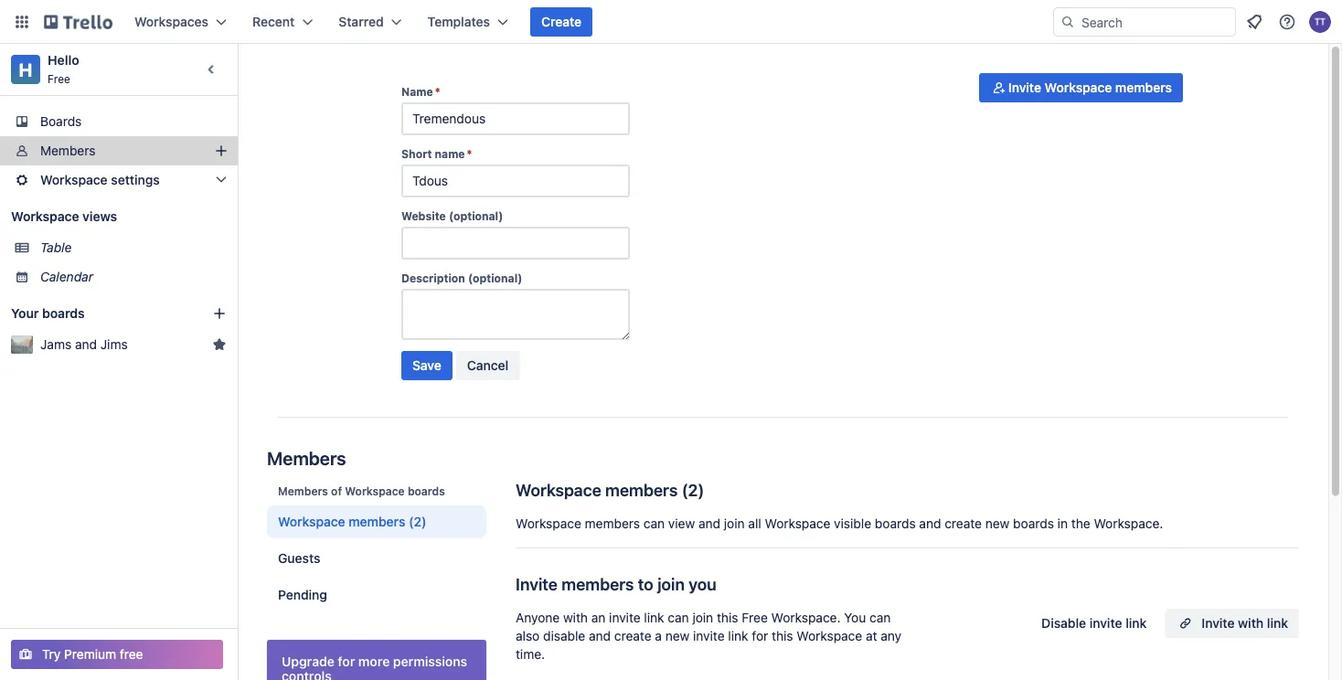Task type: vqa. For each thing, say whether or not it's contained in the screenshot.
more.
no



Task type: locate. For each thing, give the bounding box(es) containing it.
0 horizontal spatial for
[[338, 654, 355, 669]]

save
[[412, 358, 441, 373]]

0 horizontal spatial *
[[435, 85, 440, 98]]

invite for invite workspace members
[[1008, 80, 1041, 95]]

workspace.
[[1094, 516, 1163, 531], [771, 610, 841, 625]]

1 vertical spatial new
[[665, 629, 690, 644]]

for
[[752, 629, 768, 644], [338, 654, 355, 669]]

workspace members down of
[[278, 514, 405, 529]]

1 vertical spatial workspace members
[[278, 514, 405, 529]]

invite workspace members
[[1008, 80, 1172, 95]]

0 horizontal spatial invite
[[609, 610, 641, 625]]

invite right a
[[693, 629, 725, 644]]

can down you
[[668, 610, 689, 625]]

2 horizontal spatial join
[[724, 516, 745, 531]]

h link
[[11, 55, 40, 84]]

can
[[644, 516, 665, 531], [668, 610, 689, 625], [869, 610, 891, 625]]

1 vertical spatial (optional)
[[468, 272, 522, 284]]

0 vertical spatial create
[[945, 516, 982, 531]]

new inside anyone with an invite link can join this free workspace. you can also disable and create a new invite link for this workspace at any time.
[[665, 629, 690, 644]]

and left jims
[[75, 337, 97, 352]]

join left all
[[724, 516, 745, 531]]

anyone
[[516, 610, 560, 625]]

1 horizontal spatial free
[[742, 610, 768, 625]]

1 horizontal spatial invite
[[693, 629, 725, 644]]

the
[[1071, 516, 1090, 531]]

invite
[[1008, 80, 1041, 95], [516, 574, 558, 594], [1202, 616, 1235, 631]]

try premium free button
[[11, 640, 223, 669]]

1 horizontal spatial *
[[467, 147, 472, 160]]

(optional) right website
[[449, 209, 503, 222]]

workspace members
[[516, 480, 678, 500], [278, 514, 405, 529]]

0 vertical spatial (optional)
[[449, 209, 503, 222]]

recent button
[[241, 7, 324, 37]]

all
[[748, 516, 761, 531]]

*
[[435, 85, 440, 98], [467, 147, 472, 160]]

2 horizontal spatial invite
[[1090, 616, 1122, 631]]

1 horizontal spatial this
[[772, 629, 793, 644]]

1 vertical spatial free
[[742, 610, 768, 625]]

2 vertical spatial members
[[278, 485, 328, 497]]

hello link
[[48, 53, 79, 68]]

workspace navigation collapse icon image
[[199, 57, 225, 82]]

with inside anyone with an invite link can join this free workspace. you can also disable and create a new invite link for this workspace at any time.
[[563, 610, 588, 625]]

join
[[724, 516, 745, 531], [657, 574, 685, 594], [692, 610, 713, 625]]

boards link
[[0, 107, 238, 136]]

link inside button
[[1267, 616, 1288, 631]]

workspace. right the
[[1094, 516, 1163, 531]]

workspace members left (
[[516, 480, 678, 500]]

1 horizontal spatial with
[[1238, 616, 1264, 631]]

0 horizontal spatial workspace.
[[771, 610, 841, 625]]

invite inside "button"
[[1008, 80, 1041, 95]]

of
[[331, 485, 342, 497]]

invite
[[609, 610, 641, 625], [1090, 616, 1122, 631], [693, 629, 725, 644]]

members down search field
[[1115, 80, 1172, 95]]

try premium free
[[42, 647, 143, 662]]

1 vertical spatial for
[[338, 654, 355, 669]]

boards
[[42, 306, 85, 321], [408, 485, 445, 497], [875, 516, 916, 531], [1013, 516, 1054, 531]]

0 vertical spatial free
[[48, 72, 70, 85]]

new right a
[[665, 629, 690, 644]]

1 vertical spatial create
[[614, 629, 652, 644]]

visible
[[834, 516, 871, 531]]

templates button
[[417, 7, 519, 37]]

members left of
[[278, 485, 328, 497]]

0 vertical spatial workspace.
[[1094, 516, 1163, 531]]

0 horizontal spatial can
[[644, 516, 665, 531]]

permissions
[[393, 654, 467, 669]]

1 horizontal spatial new
[[985, 516, 1010, 531]]

1 vertical spatial join
[[657, 574, 685, 594]]

with
[[563, 610, 588, 625], [1238, 616, 1264, 631]]

short
[[401, 147, 432, 160]]

invite inside button
[[1202, 616, 1235, 631]]

0 horizontal spatial with
[[563, 610, 588, 625]]

views
[[82, 209, 117, 224]]

members down boards
[[40, 143, 96, 158]]

(optional) right description in the left of the page
[[468, 272, 522, 284]]

2
[[688, 480, 698, 500]]

1 vertical spatial invite
[[516, 574, 558, 594]]

workspace inside the "workspace settings" dropdown button
[[40, 172, 108, 187]]

1 horizontal spatial can
[[668, 610, 689, 625]]

members
[[40, 143, 96, 158], [267, 447, 346, 469], [278, 485, 328, 497]]

primary element
[[0, 0, 1342, 44]]

(optional) for description (optional)
[[468, 272, 522, 284]]

terry turtle (terryturtle) image
[[1309, 11, 1331, 33]]

h
[[19, 59, 32, 80]]

save button
[[401, 351, 452, 380]]

0 horizontal spatial invite
[[516, 574, 558, 594]]

0 horizontal spatial free
[[48, 72, 70, 85]]

calendar link
[[40, 268, 227, 286]]

also
[[516, 629, 540, 644]]

0 vertical spatial for
[[752, 629, 768, 644]]

table link
[[40, 239, 227, 257]]

invite for invite members to join you
[[516, 574, 558, 594]]

free
[[48, 72, 70, 85], [742, 610, 768, 625]]

2 horizontal spatial invite
[[1202, 616, 1235, 631]]

can up at
[[869, 610, 891, 625]]

workspace views
[[11, 209, 117, 224]]

members up invite members to join you
[[585, 516, 640, 531]]

create button
[[530, 7, 593, 37]]

templates
[[428, 14, 490, 29]]

with for invite
[[1238, 616, 1264, 631]]

0 vertical spatial invite
[[1008, 80, 1041, 95]]

new
[[985, 516, 1010, 531], [665, 629, 690, 644]]

new left in
[[985, 516, 1010, 531]]

0 vertical spatial this
[[717, 610, 738, 625]]

your boards with 1 items element
[[11, 303, 185, 325]]

with inside invite with link button
[[1238, 616, 1264, 631]]

calendar
[[40, 269, 93, 284]]

anyone with an invite link can join this free workspace. you can also disable and create a new invite link for this workspace at any time.
[[516, 610, 901, 662]]

any
[[881, 629, 901, 644]]

( 2 )
[[682, 480, 704, 500]]

None text field
[[401, 102, 630, 135], [401, 227, 630, 260], [401, 289, 630, 340], [401, 102, 630, 135], [401, 227, 630, 260], [401, 289, 630, 340]]

create inside anyone with an invite link can join this free workspace. you can also disable and create a new invite link for this workspace at any time.
[[614, 629, 652, 644]]

join right to
[[657, 574, 685, 594]]

1 vertical spatial this
[[772, 629, 793, 644]]

2 vertical spatial invite
[[1202, 616, 1235, 631]]

upgrade for more permissions controls
[[282, 654, 467, 680]]

link inside button
[[1126, 616, 1147, 631]]

invite with link
[[1202, 616, 1288, 631]]

disable invite link button
[[1030, 609, 1158, 638]]

name *
[[401, 85, 440, 98]]

1 horizontal spatial for
[[752, 629, 768, 644]]

invite workspace members button
[[979, 73, 1183, 102]]

1 vertical spatial members
[[267, 447, 346, 469]]

1 horizontal spatial join
[[692, 610, 713, 625]]

None text field
[[401, 165, 630, 197]]

members down members of workspace boards
[[349, 514, 405, 529]]

and
[[75, 337, 97, 352], [698, 516, 720, 531], [919, 516, 941, 531], [589, 629, 611, 644]]

invite right disable
[[1090, 616, 1122, 631]]

0 horizontal spatial new
[[665, 629, 690, 644]]

this
[[717, 610, 738, 625], [772, 629, 793, 644]]

invite right an
[[609, 610, 641, 625]]

you
[[844, 610, 866, 625]]

workspace. left you
[[771, 610, 841, 625]]

(
[[682, 480, 688, 500]]

create
[[945, 516, 982, 531], [614, 629, 652, 644]]

link
[[644, 610, 664, 625], [1126, 616, 1147, 631], [1267, 616, 1288, 631], [728, 629, 748, 644]]

members up of
[[267, 447, 346, 469]]

0 vertical spatial new
[[985, 516, 1010, 531]]

2 vertical spatial join
[[692, 610, 713, 625]]

0 horizontal spatial this
[[717, 610, 738, 625]]

controls
[[282, 669, 332, 680]]

can left view
[[644, 516, 665, 531]]

you
[[689, 574, 717, 594]]

(optional) for website (optional)
[[449, 209, 503, 222]]

cancel
[[467, 358, 509, 373]]

and down an
[[589, 629, 611, 644]]

pending
[[278, 587, 327, 602]]

guests
[[278, 551, 320, 566]]

0 horizontal spatial create
[[614, 629, 652, 644]]

hello
[[48, 53, 79, 68]]

and right view
[[698, 516, 720, 531]]

1 vertical spatial workspace.
[[771, 610, 841, 625]]

workspace members can view and join all workspace visible boards and create new boards in the workspace.
[[516, 516, 1163, 531]]

view
[[668, 516, 695, 531]]

guests link
[[267, 542, 486, 575]]

members up an
[[562, 574, 634, 594]]

starred icon image
[[212, 337, 227, 352]]

and right visible
[[919, 516, 941, 531]]

0 horizontal spatial workspace members
[[278, 514, 405, 529]]

workspaces
[[134, 14, 208, 29]]

0 vertical spatial workspace members
[[516, 480, 678, 500]]

at
[[866, 629, 877, 644]]

more
[[358, 654, 390, 669]]

join down you
[[692, 610, 713, 625]]

1 horizontal spatial invite
[[1008, 80, 1041, 95]]

2 horizontal spatial can
[[869, 610, 891, 625]]

upgrade
[[282, 654, 334, 669]]

workspace
[[1045, 80, 1112, 95], [40, 172, 108, 187], [11, 209, 79, 224], [516, 480, 601, 500], [345, 485, 405, 497], [278, 514, 345, 529], [516, 516, 581, 531], [765, 516, 830, 531], [797, 629, 862, 644]]



Task type: describe. For each thing, give the bounding box(es) containing it.
boards
[[40, 114, 82, 129]]

to
[[638, 574, 654, 594]]

with for anyone
[[563, 610, 588, 625]]

website (optional)
[[401, 209, 503, 222]]

disable invite link
[[1041, 616, 1147, 631]]

name
[[435, 147, 465, 160]]

boards left in
[[1013, 516, 1054, 531]]

description
[[401, 272, 465, 284]]

your
[[11, 306, 39, 321]]

search image
[[1061, 15, 1075, 29]]

workspace settings
[[40, 172, 160, 187]]

workspace settings button
[[0, 165, 238, 195]]

starred
[[339, 14, 384, 29]]

an
[[591, 610, 606, 625]]

add board image
[[212, 306, 227, 321]]

workspace. inside anyone with an invite link can join this free workspace. you can also disable and create a new invite link for this workspace at any time.
[[771, 610, 841, 625]]

jams
[[40, 337, 71, 352]]

free
[[120, 647, 143, 662]]

and inside anyone with an invite link can join this free workspace. you can also disable and create a new invite link for this workspace at any time.
[[589, 629, 611, 644]]

members of workspace boards
[[278, 485, 445, 497]]

invite inside disable invite link button
[[1090, 616, 1122, 631]]

free inside anyone with an invite link can join this free workspace. you can also disable and create a new invite link for this workspace at any time.
[[742, 610, 768, 625]]

jams and jims
[[40, 337, 128, 352]]

free inside hello free
[[48, 72, 70, 85]]

0 horizontal spatial join
[[657, 574, 685, 594]]

for inside upgrade for more permissions controls
[[338, 654, 355, 669]]

starred button
[[328, 7, 413, 37]]

1 horizontal spatial workspace.
[[1094, 516, 1163, 531]]

join inside anyone with an invite link can join this free workspace. you can also disable and create a new invite link for this workspace at any time.
[[692, 610, 713, 625]]

time.
[[516, 647, 545, 662]]

invite members to join you
[[516, 574, 717, 594]]

sm image
[[990, 79, 1008, 97]]

members left (
[[605, 480, 678, 500]]

hello free
[[48, 53, 79, 85]]

1 vertical spatial *
[[467, 147, 472, 160]]

create
[[541, 14, 582, 29]]

0 notifications image
[[1243, 11, 1265, 33]]

website
[[401, 209, 446, 222]]

try
[[42, 647, 61, 662]]

1 horizontal spatial create
[[945, 516, 982, 531]]

invite with link button
[[1165, 609, 1299, 638]]

open information menu image
[[1278, 13, 1296, 31]]

table
[[40, 240, 72, 255]]

(2)
[[409, 514, 426, 529]]

disable
[[543, 629, 585, 644]]

your boards
[[11, 306, 85, 321]]

Search field
[[1075, 8, 1235, 36]]

invite for invite with link
[[1202, 616, 1235, 631]]

0 vertical spatial members
[[40, 143, 96, 158]]

members link
[[0, 136, 238, 165]]

for inside anyone with an invite link can join this free workspace. you can also disable and create a new invite link for this workspace at any time.
[[752, 629, 768, 644]]

a
[[655, 629, 662, 644]]

description (optional)
[[401, 272, 522, 284]]

recent
[[252, 14, 295, 29]]

settings
[[111, 172, 160, 187]]

boards right visible
[[875, 516, 916, 531]]

boards up "(2)"
[[408, 485, 445, 497]]

jims
[[100, 337, 128, 352]]

workspaces button
[[123, 7, 238, 37]]

workspace inside invite workspace members "button"
[[1045, 80, 1112, 95]]

0 vertical spatial *
[[435, 85, 440, 98]]

1 horizontal spatial workspace members
[[516, 480, 678, 500]]

members inside "button"
[[1115, 80, 1172, 95]]

jams and jims link
[[40, 336, 205, 354]]

boards up jams
[[42, 306, 85, 321]]

in
[[1057, 516, 1068, 531]]

0 vertical spatial join
[[724, 516, 745, 531]]

)
[[698, 480, 704, 500]]

back to home image
[[44, 7, 112, 37]]

premium
[[64, 647, 116, 662]]

pending link
[[267, 579, 486, 612]]

disable
[[1041, 616, 1086, 631]]

workspace inside anyone with an invite link can join this free workspace. you can also disable and create a new invite link for this workspace at any time.
[[797, 629, 862, 644]]

name
[[401, 85, 433, 98]]

cancel button
[[456, 351, 520, 380]]

short name *
[[401, 147, 472, 160]]

organizationdetailform element
[[401, 84, 630, 388]]



